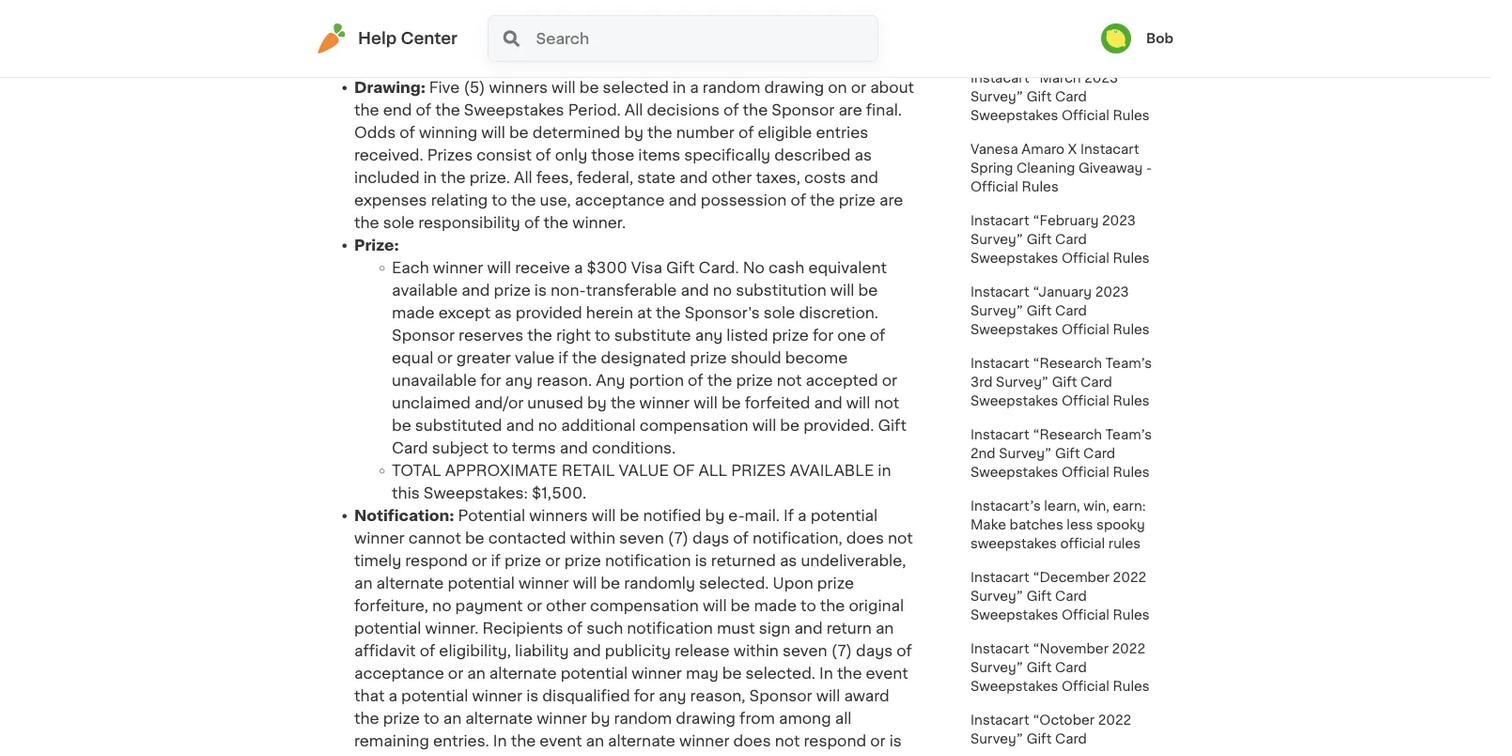 Task type: describe. For each thing, give the bounding box(es) containing it.
potential up disqualified on the left bottom of page
[[561, 666, 628, 682]]

sweepstakes for instacart "march 2023 survey" gift card sweepstakes official rules
[[971, 109, 1059, 122]]

and right state
[[680, 170, 708, 185]]

alternate up forfeiture,
[[377, 576, 444, 591]]

gift inside instacart "october 2022 survey" gift card sweepstakes official rules
[[1027, 733, 1052, 746]]

help center link
[[317, 24, 458, 54]]

or down the contacted
[[545, 554, 561, 569]]

0 vertical spatial event
[[866, 666, 909, 682]]

0 vertical spatial any
[[695, 328, 723, 343]]

card for instacart "october 2022 survey" gift card sweepstakes official rules
[[1056, 733, 1087, 746]]

official for "october
[[1062, 752, 1110, 753]]

no inside potential winners will be notified by e-mail. if a potential winner cannot be contacted within seven (7) days of notification, does not timely respond or if prize or prize notification is returned as undeliverable, an alternate potential winner will be randomly selected. upon prize forfeiture, no payment or other compensation will be made to the original potential winner. recipients of such notification must sign and return an affidavit of eligibility, liability and publicity release within seven (7) days of acceptance or an alternate potential winner may be selected. in the event that a potential winner is disqualified for any reason, sponsor will award the prize to an alternate winner by random drawing from among all remaining entries. in the event an alternate winner does not res
[[433, 599, 452, 614]]

will up "all"
[[817, 689, 841, 704]]

survey" for "january
[[971, 305, 1024, 318]]

vanesa
[[971, 143, 1019, 156]]

instacart "january 2023 survey" gift card sweepstakes official rules
[[971, 286, 1150, 337]]

prize:
[[354, 238, 399, 253]]

forfeited
[[745, 396, 811, 411]]

1 vertical spatial days
[[856, 644, 893, 659]]

will down retail
[[592, 509, 616, 524]]

official inside instacart "research team's 3rd survey" gift card sweepstakes official rules
[[1062, 395, 1110, 408]]

will up the must
[[703, 599, 727, 614]]

x
[[1068, 143, 1078, 156]]

survey" for "march
[[971, 90, 1024, 103]]

potential up undeliverable,
[[811, 509, 878, 524]]

spooky
[[1097, 519, 1146, 532]]

1 vertical spatial notification
[[627, 621, 713, 636]]

prizes
[[427, 148, 473, 163]]

in inside prize: each winner will receive a $300 visa gift card. no cash equivalent available and prize is non-transferable and no substitution will be made except as provided herein at the sponsor's sole discretion. sponsor reserves the right to substitute any listed prize for one of equal or greater value if the designated prize should become unavailable for any reason. any portion of the prize not accepted or unclaimed and/or unused by the winner will be forfeited and will not be substituted and no additional compensation will be provided. gift card subject to terms and conditions. total approximate retail value of all prizes available in this sweepstakes: $1,500.
[[878, 463, 892, 478]]

be down potential
[[465, 531, 485, 546]]

winner up 'available' on the left of the page
[[433, 260, 484, 275]]

cleaning
[[1017, 162, 1076, 175]]

and right sign
[[795, 621, 823, 636]]

or right accepted
[[882, 373, 898, 388]]

of up specifically at top
[[739, 125, 754, 140]]

0 vertical spatial selected.
[[699, 576, 769, 591]]

portion
[[629, 373, 684, 388]]

other inside five (5) winners will be selected in a random drawing on or about the end of the sweepstakes period. all decisions of the sponsor are final. odds of winning will be determined by the number of eligible entries received. prizes consist of only those items specifically described as included in the prize. all fees, federal, state and other taxes, costs and expenses relating to the use, acceptance and possession of the prize are the sole responsibility of the winner.
[[712, 170, 752, 185]]

instacart "february 2023 survey" gift card sweepstakes official rules link
[[960, 204, 1174, 275]]

instacart "december 2022 survey" gift card sweepstakes official rules
[[971, 572, 1150, 622]]

1 horizontal spatial are
[[880, 193, 904, 208]]

card for instacart "november 2022 survey" gift card sweepstakes official rules
[[1056, 662, 1087, 675]]

will down forfeited
[[753, 418, 777, 433]]

will up consist
[[482, 125, 506, 140]]

of right affidavit
[[420, 644, 435, 659]]

1 horizontal spatial all
[[625, 102, 643, 118]]

vanesa amaro x instacart spring cleaning giveaway - official rules link
[[960, 133, 1174, 204]]

the right at
[[656, 306, 681, 321]]

returned
[[711, 554, 776, 569]]

of right the one
[[870, 328, 886, 343]]

gift inside the instacart "november 2022 survey" gift card sweepstakes official rules
[[1027, 662, 1052, 675]]

card for instacart "april 2023 survey" gift card sweepstakes official rules
[[999, 19, 1031, 32]]

contacted
[[489, 531, 567, 546]]

instacart "march 2023 survey" gift card sweepstakes official rules link
[[960, 61, 1174, 133]]

official inside vanesa amaro x instacart spring cleaning giveaway - official rules
[[971, 180, 1019, 194]]

of left such at bottom
[[567, 621, 583, 636]]

"march
[[1033, 71, 1082, 85]]

winner down the contacted
[[519, 576, 569, 591]]

upon
[[773, 576, 814, 591]]

help
[[358, 31, 397, 47]]

relating
[[431, 193, 488, 208]]

odds
[[354, 125, 396, 140]]

to up approximate
[[493, 441, 508, 456]]

instacart "january 2023 survey" gift card sweepstakes official rules link
[[960, 275, 1174, 347]]

0 horizontal spatial within
[[570, 531, 616, 546]]

an down eligibility,
[[467, 666, 486, 682]]

the up prize:
[[354, 215, 379, 230]]

will up such at bottom
[[573, 576, 597, 591]]

or up the unavailable
[[437, 351, 453, 366]]

reason.
[[537, 373, 592, 388]]

sponsor's
[[685, 306, 760, 321]]

will up all
[[694, 396, 718, 411]]

instacart for instacart "december 2022 survey" gift card sweepstakes official rules
[[971, 572, 1030, 585]]

period.
[[568, 102, 621, 118]]

by inside five (5) winners will be selected in a random drawing on or about the end of the sweepstakes period. all decisions of the sponsor are final. odds of winning will be determined by the number of eligible entries received. prizes consist of only those items specifically described as included in the prize. all fees, federal, state and other taxes, costs and expenses relating to the use, acceptance and possession of the prize are the sole responsibility of the winner.
[[624, 125, 644, 140]]

of up fees,
[[536, 148, 551, 163]]

and right costs at the right top of page
[[850, 170, 879, 185]]

be up reason,
[[723, 666, 742, 682]]

receive
[[515, 260, 571, 275]]

additional
[[561, 418, 636, 433]]

payment
[[456, 599, 523, 614]]

0 vertical spatial in
[[673, 80, 686, 95]]

1 vertical spatial in
[[424, 170, 437, 185]]

prizes
[[732, 463, 786, 478]]

will down accepted
[[847, 396, 871, 411]]

win,
[[1084, 500, 1110, 513]]

rules for "january
[[1113, 323, 1150, 337]]

team's for instacart "research team's 3rd survey" gift card sweepstakes official rules
[[1106, 357, 1153, 370]]

the up return
[[820, 599, 845, 614]]

end
[[383, 102, 412, 118]]

earn:
[[1114, 500, 1146, 513]]

winner down disqualified on the left bottom of page
[[537, 712, 587, 727]]

the down should
[[708, 373, 733, 388]]

random inside potential winners will be notified by e-mail. if a potential winner cannot be contacted within seven (7) days of notification, does not timely respond or if prize or prize notification is returned as undeliverable, an alternate potential winner will be randomly selected. upon prize forfeiture, no payment or other compensation will be made to the original potential winner. recipients of such notification must sign and return an affidavit of eligibility, liability and publicity release within seven (7) days of acceptance or an alternate potential winner may be selected. in the event that a potential winner is disqualified for any reason, sponsor will award the prize to an alternate winner by random drawing from among all remaining entries. in the event an alternate winner does not res
[[614, 712, 672, 727]]

respond
[[405, 554, 468, 569]]

be down unclaimed
[[392, 418, 411, 433]]

instacart for instacart "january 2023 survey" gift card sweepstakes official rules
[[971, 286, 1030, 299]]

of right end at top left
[[416, 102, 432, 118]]

state
[[638, 170, 676, 185]]

not up undeliverable,
[[888, 531, 913, 546]]

available
[[392, 283, 458, 298]]

subject
[[432, 441, 489, 456]]

the down costs at the right top of page
[[810, 193, 835, 208]]

$300
[[587, 260, 628, 275]]

approximate
[[445, 463, 558, 478]]

and up terms
[[506, 418, 535, 433]]

the down that
[[354, 712, 379, 727]]

and down state
[[669, 193, 697, 208]]

such
[[587, 621, 623, 636]]

instacart "october 2022 survey" gift card sweepstakes official rules
[[971, 714, 1150, 753]]

recipients
[[483, 621, 564, 636]]

or down eligibility,
[[448, 666, 464, 682]]

be up the must
[[731, 599, 751, 614]]

instacart for instacart "research team's 2nd survey" gift card sweepstakes official rules
[[971, 429, 1030, 442]]

an down timely
[[354, 576, 373, 591]]

if inside prize: each winner will receive a $300 visa gift card. no cash equivalent available and prize is non-transferable and no substitution will be made except as provided herein at the sponsor's sole discretion. sponsor reserves the right to substitute any listed prize for one of equal or greater value if the designated prize should become unavailable for any reason. any portion of the prize not accepted or unclaimed and/or unused by the winner will be forfeited and will not be substituted and no additional compensation will be provided. gift card subject to terms and conditions. total approximate retail value of all prizes available in this sweepstakes: $1,500.
[[559, 351, 568, 366]]

the up value
[[528, 328, 553, 343]]

not up forfeited
[[777, 373, 802, 388]]

cash
[[769, 260, 805, 275]]

gift inside instacart "march 2023 survey" gift card sweepstakes official rules
[[1027, 90, 1052, 103]]

card for instacart "january 2023 survey" gift card sweepstakes official rules
[[1056, 305, 1087, 318]]

2 vertical spatial is
[[527, 689, 539, 704]]

instacart "research team's 2nd survey" gift card sweepstakes official rules
[[971, 429, 1153, 479]]

2023 for "january
[[1096, 286, 1130, 299]]

and up except
[[462, 283, 490, 298]]

0 horizontal spatial in
[[493, 734, 507, 749]]

affidavit
[[354, 644, 416, 659]]

listed
[[727, 328, 769, 343]]

instacart "april 2023 survey" gift card sweepstakes official rules link
[[960, 0, 1174, 61]]

as inside prize: each winner will receive a $300 visa gift card. no cash equivalent available and prize is non-transferable and no substitution will be made except as provided herein at the sponsor's sole discretion. sponsor reserves the right to substitute any listed prize for one of equal or greater value if the designated prize should become unavailable for any reason. any portion of the prize not accepted or unclaimed and/or unused by the winner will be forfeited and will not be substituted and no additional compensation will be provided. gift card subject to terms and conditions. total approximate retail value of all prizes available in this sweepstakes: $1,500.
[[495, 306, 512, 321]]

acceptance inside potential winners will be notified by e-mail. if a potential winner cannot be contacted within seven (7) days of notification, does not timely respond or if prize or prize notification is returned as undeliverable, an alternate potential winner will be randomly selected. upon prize forfeiture, no payment or other compensation will be made to the original potential winner. recipients of such notification must sign and return an affidavit of eligibility, liability and publicity release within seven (7) days of acceptance or an alternate potential winner may be selected. in the event that a potential winner is disqualified for any reason, sponsor will award the prize to an alternate winner by random drawing from among all remaining entries. in the event an alternate winner does not res
[[354, 666, 444, 682]]

not down among
[[775, 734, 800, 749]]

instacart "february 2023 survey" gift card sweepstakes official rules
[[971, 214, 1150, 265]]

$1,500.
[[532, 486, 587, 501]]

those
[[592, 148, 635, 163]]

instacart "december 2022 survey" gift card sweepstakes official rules link
[[960, 561, 1174, 633]]

rules
[[1109, 538, 1141, 551]]

not down accepted
[[875, 396, 900, 411]]

terms
[[512, 441, 556, 456]]

sponsor inside five (5) winners will be selected in a random drawing on or about the end of the sweepstakes period. all decisions of the sponsor are final. odds of winning will be determined by the number of eligible entries received. prizes consist of only those items specifically described as included in the prize. all fees, federal, state and other taxes, costs and expenses relating to the use, acceptance and possession of the prize are the sole responsibility of the winner.
[[772, 102, 835, 118]]

1 vertical spatial for
[[481, 373, 502, 388]]

the up winning
[[435, 102, 460, 118]]

liability
[[515, 644, 569, 659]]

sweepstakes
[[971, 538, 1057, 551]]

winner down eligibility,
[[472, 689, 523, 704]]

rules inside instacart "research team's 2nd survey" gift card sweepstakes official rules
[[1113, 466, 1150, 479]]

the up items at the top left
[[648, 125, 673, 140]]

0 vertical spatial days
[[693, 531, 730, 546]]

of up returned
[[734, 531, 749, 546]]

card for instacart "march 2023 survey" gift card sweepstakes official rules
[[1056, 90, 1087, 103]]

1 vertical spatial within
[[734, 644, 779, 659]]

sweepstakes for instacart "december 2022 survey" gift card sweepstakes official rules
[[971, 609, 1059, 622]]

rules for "april
[[1022, 38, 1059, 51]]

"november
[[1033, 643, 1109, 656]]

unclaimed
[[392, 396, 471, 411]]

number
[[677, 125, 735, 140]]

must
[[717, 621, 755, 636]]

be up period.
[[580, 80, 599, 95]]

is inside prize: each winner will receive a $300 visa gift card. no cash equivalent available and prize is non-transferable and no substitution will be made except as provided herein at the sponsor's sole discretion. sponsor reserves the right to substitute any listed prize for one of equal or greater value if the designated prize should become unavailable for any reason. any portion of the prize not accepted or unclaimed and/or unused by the winner will be forfeited and will not be substituted and no additional compensation will be provided. gift card subject to terms and conditions. total approximate retail value of all prizes available in this sweepstakes: $1,500.
[[535, 283, 547, 298]]

less
[[1067, 519, 1094, 532]]

reason,
[[691, 689, 746, 704]]

accepted
[[806, 373, 879, 388]]

or right the respond
[[472, 554, 487, 569]]

amaro
[[1022, 143, 1065, 156]]

0 vertical spatial seven
[[620, 531, 664, 546]]

gift inside instacart "january 2023 survey" gift card sweepstakes official rules
[[1027, 305, 1052, 318]]

instacart "march 2023 survey" gift card sweepstakes official rules
[[971, 71, 1150, 122]]

be up consist
[[509, 125, 529, 140]]

or inside five (5) winners will be selected in a random drawing on or about the end of the sweepstakes period. all decisions of the sponsor are final. odds of winning will be determined by the number of eligible entries received. prizes consist of only those items specifically described as included in the prize. all fees, federal, state and other taxes, costs and expenses relating to the use, acceptance and possession of the prize are the sole responsibility of the winner.
[[851, 80, 867, 95]]

sponsor inside prize: each winner will receive a $300 visa gift card. no cash equivalent available and prize is non-transferable and no substitution will be made except as provided herein at the sponsor's sole discretion. sponsor reserves the right to substitute any listed prize for one of equal or greater value if the designated prize should become unavailable for any reason. any portion of the prize not accepted or unclaimed and/or unused by the winner will be forfeited and will not be substituted and no additional compensation will be provided. gift card subject to terms and conditions. total approximate retail value of all prizes available in this sweepstakes: $1,500.
[[392, 328, 455, 343]]

rules inside vanesa amaro x instacart spring cleaning giveaway - official rules
[[1022, 180, 1059, 194]]

sweepstakes inside instacart "research team's 3rd survey" gift card sweepstakes official rules
[[971, 395, 1059, 408]]

"october
[[1033, 714, 1095, 728]]

about
[[871, 80, 915, 95]]

potential up affidavit
[[354, 621, 422, 636]]

batches
[[1010, 519, 1064, 532]]

rules for "october
[[1113, 752, 1150, 753]]

award
[[845, 689, 890, 704]]

sweepstakes inside five (5) winners will be selected in a random drawing on or about the end of the sweepstakes period. all decisions of the sponsor are final. odds of winning will be determined by the number of eligible entries received. prizes consist of only those items specifically described as included in the prize. all fees, federal, state and other taxes, costs and expenses relating to the use, acceptance and possession of the prize are the sole responsibility of the winner.
[[464, 102, 565, 118]]

on
[[828, 80, 848, 95]]

the down prizes
[[441, 170, 466, 185]]

be down forfeited
[[781, 418, 800, 433]]

compensation inside prize: each winner will receive a $300 visa gift card. no cash equivalent available and prize is non-transferable and no substitution will be made except as provided herein at the sponsor's sole discretion. sponsor reserves the right to substitute any listed prize for one of equal or greater value if the designated prize should become unavailable for any reason. any portion of the prize not accepted or unclaimed and/or unused by the winner will be forfeited and will not be substituted and no additional compensation will be provided. gift card subject to terms and conditions. total approximate retail value of all prizes available in this sweepstakes: $1,500.
[[640, 418, 749, 433]]

be up such at bottom
[[601, 576, 621, 591]]

equivalent
[[809, 260, 887, 275]]

will left receive
[[487, 260, 511, 275]]

0 horizontal spatial event
[[540, 734, 582, 749]]

only
[[555, 148, 588, 163]]

card inside instacart "research team's 2nd survey" gift card sweepstakes official rules
[[1084, 447, 1116, 461]]

sweepstakes for instacart "november 2022 survey" gift card sweepstakes official rules
[[971, 681, 1059, 694]]

official
[[1061, 538, 1106, 551]]

sweepstakes for instacart "january 2023 survey" gift card sweepstakes official rules
[[971, 323, 1059, 337]]

a inside prize: each winner will receive a $300 visa gift card. no cash equivalent available and prize is non-transferable and no substitution will be made except as provided herein at the sponsor's sole discretion. sponsor reserves the right to substitute any listed prize for one of equal or greater value if the designated prize should become unavailable for any reason. any portion of the prize not accepted or unclaimed and/or unused by the winner will be forfeited and will not be substituted and no additional compensation will be provided. gift card subject to terms and conditions. total approximate retail value of all prizes available in this sweepstakes: $1,500.
[[574, 260, 583, 275]]

the up eligible
[[743, 102, 768, 118]]

and down card.
[[681, 283, 709, 298]]

the down use,
[[544, 215, 569, 230]]

instacart inside vanesa amaro x instacart spring cleaning giveaway - official rules
[[1081, 143, 1140, 156]]

except
[[439, 306, 491, 321]]

0 vertical spatial for
[[813, 328, 834, 343]]

entries
[[816, 125, 869, 140]]

sponsor inside potential winners will be notified by e-mail. if a potential winner cannot be contacted within seven (7) days of notification, does not timely respond or if prize or prize notification is returned as undeliverable, an alternate potential winner will be randomly selected. upon prize forfeiture, no payment or other compensation will be made to the original potential winner. recipients of such notification must sign and return an affidavit of eligibility, liability and publicity release within seven (7) days of acceptance or an alternate potential winner may be selected. in the event that a potential winner is disqualified for any reason, sponsor will award the prize to an alternate winner by random drawing from among all remaining entries. in the event an alternate winner does not res
[[750, 689, 813, 704]]

winner up timely
[[354, 531, 405, 546]]

sole inside five (5) winners will be selected in a random drawing on or about the end of the sweepstakes period. all decisions of the sponsor are final. odds of winning will be determined by the number of eligible entries received. prizes consist of only those items specifically described as included in the prize. all fees, federal, state and other taxes, costs and expenses relating to the use, acceptance and possession of the prize are the sole responsibility of the winner.
[[383, 215, 415, 230]]

winners inside five (5) winners will be selected in a random drawing on or about the end of the sweepstakes period. all decisions of the sponsor are final. odds of winning will be determined by the number of eligible entries received. prizes consist of only those items specifically described as included in the prize. all fees, federal, state and other taxes, costs and expenses relating to the use, acceptance and possession of the prize are the sole responsibility of the winner.
[[489, 80, 548, 95]]

a inside five (5) winners will be selected in a random drawing on or about the end of the sweepstakes period. all decisions of the sponsor are final. odds of winning will be determined by the number of eligible entries received. prizes consist of only those items specifically described as included in the prize. all fees, federal, state and other taxes, costs and expenses relating to the use, acceptance and possession of the prize are the sole responsibility of the winner.
[[690, 80, 699, 95]]

among
[[779, 712, 832, 727]]

or up recipients
[[527, 599, 542, 614]]

acceptance inside five (5) winners will be selected in a random drawing on or about the end of the sweepstakes period. all decisions of the sponsor are final. odds of winning will be determined by the number of eligible entries received. prizes consist of only those items specifically described as included in the prize. all fees, federal, state and other taxes, costs and expenses relating to the use, acceptance and possession of the prize are the sole responsibility of the winner.
[[575, 193, 665, 208]]

instacart "research team's 3rd survey" gift card sweepstakes official rules link
[[960, 347, 1174, 418]]

alternate down disqualified on the left bottom of page
[[608, 734, 676, 749]]

center
[[401, 31, 458, 47]]

use,
[[540, 193, 571, 208]]

the left use,
[[511, 193, 536, 208]]

bob link
[[1102, 24, 1174, 54]]

alternate up entries.
[[466, 712, 533, 727]]

a right if
[[798, 509, 807, 524]]

other inside potential winners will be notified by e-mail. if a potential winner cannot be contacted within seven (7) days of notification, does not timely respond or if prize or prize notification is returned as undeliverable, an alternate potential winner will be randomly selected. upon prize forfeiture, no payment or other compensation will be made to the original potential winner. recipients of such notification must sign and return an affidavit of eligibility, liability and publicity release within seven (7) days of acceptance or an alternate potential winner may be selected. in the event that a potential winner is disqualified for any reason, sponsor will award the prize to an alternate winner by random drawing from among all remaining entries. in the event an alternate winner does not res
[[546, 599, 587, 614]]

0 vertical spatial (7)
[[668, 531, 689, 546]]

notification:
[[354, 509, 454, 524]]

of right portion
[[688, 373, 704, 388]]

five
[[429, 80, 460, 95]]

the up odds
[[354, 102, 379, 118]]

"february
[[1033, 214, 1099, 227]]

1 vertical spatial no
[[538, 418, 558, 433]]

made inside potential winners will be notified by e-mail. if a potential winner cannot be contacted within seven (7) days of notification, does not timely respond or if prize or prize notification is returned as undeliverable, an alternate potential winner will be randomly selected. upon prize forfeiture, no payment or other compensation will be made to the original potential winner. recipients of such notification must sign and return an affidavit of eligibility, liability and publicity release within seven (7) days of acceptance or an alternate potential winner may be selected. in the event that a potential winner is disqualified for any reason, sponsor will award the prize to an alternate winner by random drawing from among all remaining entries. in the event an alternate winner does not res
[[754, 599, 797, 614]]

the right entries.
[[511, 734, 536, 749]]

the up "award"
[[837, 666, 862, 682]]

of down "taxes,"
[[791, 193, 807, 208]]

1 vertical spatial (7)
[[832, 644, 853, 659]]

be down equivalent
[[859, 283, 878, 298]]

by inside prize: each winner will receive a $300 visa gift card. no cash equivalent available and prize is non-transferable and no substitution will be made except as provided herein at the sponsor's sole discretion. sponsor reserves the right to substitute any listed prize for one of equal or greater value if the designated prize should become unavailable for any reason. any portion of the prize not accepted or unclaimed and/or unused by the winner will be forfeited and will not be substituted and no additional compensation will be provided. gift card subject to terms and conditions. total approximate retail value of all prizes available in this sweepstakes: $1,500.
[[588, 396, 607, 411]]

an up entries.
[[443, 712, 462, 727]]

and up retail
[[560, 441, 588, 456]]

of up receive
[[524, 215, 540, 230]]

to up entries.
[[424, 712, 440, 727]]

by left e- at the bottom of the page
[[705, 509, 725, 524]]

to down upon
[[801, 599, 817, 614]]

"research for 2nd
[[1033, 429, 1103, 442]]

survey" for "october
[[971, 733, 1024, 746]]

instacart "april 2023 survey" gift card sweepstakes official rules
[[971, 0, 1163, 51]]

for inside potential winners will be notified by e-mail. if a potential winner cannot be contacted within seven (7) days of notification, does not timely respond or if prize or prize notification is returned as undeliverable, an alternate potential winner will be randomly selected. upon prize forfeiture, no payment or other compensation will be made to the original potential winner. recipients of such notification must sign and return an affidavit of eligibility, liability and publicity release within seven (7) days of acceptance or an alternate potential winner may be selected. in the event that a potential winner is disqualified for any reason, sponsor will award the prize to an alternate winner by random drawing from among all remaining entries. in the event an alternate winner does not res
[[634, 689, 655, 704]]

substituted
[[415, 418, 502, 433]]

the down 'right'
[[572, 351, 597, 366]]

winning
[[419, 125, 478, 140]]

of down end at top left
[[400, 125, 415, 140]]



Task type: vqa. For each thing, say whether or not it's contained in the screenshot.
Rules in the Instacart "March 2023 Survey" Gift Card Sweepstakes Official Rules
yes



Task type: locate. For each thing, give the bounding box(es) containing it.
compensation up of
[[640, 418, 749, 433]]

drawing inside potential winners will be notified by e-mail. if a potential winner cannot be contacted within seven (7) days of notification, does not timely respond or if prize or prize notification is returned as undeliverable, an alternate potential winner will be randomly selected. upon prize forfeiture, no payment or other compensation will be made to the original potential winner. recipients of such notification must sign and return an affidavit of eligibility, liability and publicity release within seven (7) days of acceptance or an alternate potential winner may be selected. in the event that a potential winner is disqualified for any reason, sponsor will award the prize to an alternate winner by random drawing from among all remaining entries. in the event an alternate winner does not res
[[676, 712, 736, 727]]

to
[[492, 193, 507, 208], [595, 328, 611, 343], [493, 441, 508, 456], [801, 599, 817, 614], [424, 712, 440, 727]]

winner. up eligibility,
[[425, 621, 479, 636]]

reserves
[[459, 328, 524, 343]]

0 vertical spatial within
[[570, 531, 616, 546]]

costs
[[805, 170, 847, 185]]

rules inside instacart "december 2022 survey" gift card sweepstakes official rules
[[1113, 609, 1150, 622]]

1 vertical spatial 2022
[[1113, 643, 1146, 656]]

0 vertical spatial if
[[559, 351, 568, 366]]

0 vertical spatial other
[[712, 170, 752, 185]]

0 vertical spatial winners
[[489, 80, 548, 95]]

1 vertical spatial sponsor
[[392, 328, 455, 343]]

2023 inside the instacart "february 2023 survey" gift card sweepstakes official rules
[[1103, 214, 1136, 227]]

rules for "february
[[1113, 252, 1150, 265]]

0 horizontal spatial made
[[392, 306, 435, 321]]

1 vertical spatial if
[[491, 554, 501, 569]]

does down from
[[734, 734, 771, 749]]

0 vertical spatial sole
[[383, 215, 415, 230]]

2023 for "february
[[1103, 214, 1136, 227]]

1 vertical spatial sole
[[764, 306, 796, 321]]

instacart down sweepstakes
[[971, 572, 1030, 585]]

instacart's learn, win, earn: make batches less spooky sweepstakes official rules link
[[960, 490, 1174, 561]]

1 vertical spatial any
[[505, 373, 533, 388]]

vanesa amaro x instacart spring cleaning giveaway - official rules
[[971, 143, 1153, 194]]

1 horizontal spatial within
[[734, 644, 779, 659]]

sweepstakes for instacart "april 2023 survey" gift card sweepstakes official rules
[[1035, 19, 1123, 32]]

2 horizontal spatial any
[[695, 328, 723, 343]]

all
[[625, 102, 643, 118], [514, 170, 533, 185]]

winner. inside potential winners will be notified by e-mail. if a potential winner cannot be contacted within seven (7) days of notification, does not timely respond or if prize or prize notification is returned as undeliverable, an alternate potential winner will be randomly selected. upon prize forfeiture, no payment or other compensation will be made to the original potential winner. recipients of such notification must sign and return an affidavit of eligibility, liability and publicity release within seven (7) days of acceptance or an alternate potential winner may be selected. in the event that a potential winner is disqualified for any reason, sponsor will award the prize to an alternate winner by random drawing from among all remaining entries. in the event an alternate winner does not res
[[425, 621, 479, 636]]

1 horizontal spatial random
[[703, 80, 761, 95]]

1 vertical spatial other
[[546, 599, 587, 614]]

in right available
[[878, 463, 892, 478]]

as inside five (5) winners will be selected in a random drawing on or about the end of the sweepstakes period. all decisions of the sponsor are final. odds of winning will be determined by the number of eligible entries received. prizes consist of only those items specifically described as included in the prize. all fees, federal, state and other taxes, costs and expenses relating to the use, acceptance and possession of the prize are the sole responsibility of the winner.
[[855, 148, 872, 163]]

of
[[673, 463, 695, 478]]

1 horizontal spatial sole
[[764, 306, 796, 321]]

as up upon
[[780, 554, 797, 569]]

gift inside the instacart "february 2023 survey" gift card sweepstakes official rules
[[1027, 233, 1052, 246]]

acceptance
[[575, 193, 665, 208], [354, 666, 444, 682]]

team's inside instacart "research team's 3rd survey" gift card sweepstakes official rules
[[1106, 357, 1153, 370]]

1 horizontal spatial (7)
[[832, 644, 853, 659]]

visa
[[631, 260, 663, 275]]

alternate down liability
[[490, 666, 557, 682]]

if
[[784, 509, 794, 524]]

2023 inside instacart "january 2023 survey" gift card sweepstakes official rules
[[1096, 286, 1130, 299]]

survey" for "february
[[971, 233, 1024, 246]]

official for "january
[[1062, 323, 1110, 337]]

transferable
[[586, 283, 677, 298]]

one
[[838, 328, 866, 343]]

unavailable
[[392, 373, 477, 388]]

by up those
[[624, 125, 644, 140]]

mail.
[[745, 509, 780, 524]]

card down "october
[[1056, 733, 1087, 746]]

0 vertical spatial all
[[625, 102, 643, 118]]

2 vertical spatial for
[[634, 689, 655, 704]]

compensation inside potential winners will be notified by e-mail. if a potential winner cannot be contacted within seven (7) days of notification, does not timely respond or if prize or prize notification is returned as undeliverable, an alternate potential winner will be randomly selected. upon prize forfeiture, no payment or other compensation will be made to the original potential winner. recipients of such notification must sign and return an affidavit of eligibility, liability and publicity release within seven (7) days of acceptance or an alternate potential winner may be selected. in the event that a potential winner is disqualified for any reason, sponsor will award the prize to an alternate winner by random drawing from among all remaining entries. in the event an alternate winner does not res
[[590, 599, 699, 614]]

an down disqualified on the left bottom of page
[[586, 734, 604, 749]]

instacart "november 2022 survey" gift card sweepstakes official rules link
[[960, 633, 1174, 704]]

notification up publicity
[[627, 621, 713, 636]]

2023 down user avatar
[[1085, 71, 1119, 85]]

by down disqualified on the left bottom of page
[[591, 712, 611, 727]]

be left 'notified'
[[620, 509, 640, 524]]

1 vertical spatial acceptance
[[354, 666, 444, 682]]

federal,
[[577, 170, 634, 185]]

bob
[[1147, 32, 1174, 45]]

2022 inside instacart "december 2022 survey" gift card sweepstakes official rules
[[1114, 572, 1147, 585]]

0 horizontal spatial for
[[481, 373, 502, 388]]

1 horizontal spatial if
[[559, 351, 568, 366]]

is
[[535, 283, 547, 298], [695, 554, 708, 569], [527, 689, 539, 704]]

any down value
[[505, 373, 533, 388]]

event
[[866, 666, 909, 682], [540, 734, 582, 749]]

rules inside the instacart "february 2023 survey" gift card sweepstakes official rules
[[1113, 252, 1150, 265]]

card for instacart "december 2022 survey" gift card sweepstakes official rules
[[1056, 590, 1087, 604]]

2 team's from the top
[[1106, 429, 1153, 442]]

1 vertical spatial winner.
[[425, 621, 479, 636]]

1 vertical spatial compensation
[[590, 599, 699, 614]]

from
[[740, 712, 775, 727]]

retail
[[562, 463, 615, 478]]

rules for "march
[[1113, 109, 1150, 122]]

and down such at bottom
[[573, 644, 601, 659]]

acceptance down federal,
[[575, 193, 665, 208]]

2 vertical spatial sponsor
[[750, 689, 813, 704]]

equal
[[392, 351, 434, 366]]

this
[[392, 486, 420, 501]]

1 team's from the top
[[1106, 357, 1153, 370]]

items
[[639, 148, 681, 163]]

1 horizontal spatial in
[[673, 80, 686, 95]]

2023
[[1073, 0, 1106, 13], [1085, 71, 1119, 85], [1103, 214, 1136, 227], [1096, 286, 1130, 299]]

is down liability
[[527, 689, 539, 704]]

official inside instacart "january 2023 survey" gift card sweepstakes official rules
[[1062, 323, 1110, 337]]

any inside potential winners will be notified by e-mail. if a potential winner cannot be contacted within seven (7) days of notification, does not timely respond or if prize or prize notification is returned as undeliverable, an alternate potential winner will be randomly selected. upon prize forfeiture, no payment or other compensation will be made to the original potential winner. recipients of such notification must sign and return an affidavit of eligibility, liability and publicity release within seven (7) days of acceptance or an alternate potential winner may be selected. in the event that a potential winner is disqualified for any reason, sponsor will award the prize to an alternate winner by random drawing from among all remaining entries. in the event an alternate winner does not res
[[659, 689, 687, 704]]

"research for 3rd
[[1033, 357, 1103, 370]]

official down '"january'
[[1062, 323, 1110, 337]]

release
[[675, 644, 730, 659]]

1 horizontal spatial other
[[712, 170, 752, 185]]

taxes,
[[756, 170, 801, 185]]

1 horizontal spatial made
[[754, 599, 797, 614]]

"december
[[1033, 572, 1110, 585]]

2 horizontal spatial for
[[813, 328, 834, 343]]

will
[[552, 80, 576, 95], [482, 125, 506, 140], [487, 260, 511, 275], [831, 283, 855, 298], [694, 396, 718, 411], [847, 396, 871, 411], [753, 418, 777, 433], [592, 509, 616, 524], [573, 576, 597, 591], [703, 599, 727, 614], [817, 689, 841, 704]]

instacart for instacart "november 2022 survey" gift card sweepstakes official rules
[[971, 643, 1030, 656]]

within down $1,500.
[[570, 531, 616, 546]]

0 horizontal spatial in
[[424, 170, 437, 185]]

sole inside prize: each winner will receive a $300 visa gift card. no cash equivalent available and prize is non-transferable and no substitution will be made except as provided herein at the sponsor's sole discretion. sponsor reserves the right to substitute any listed prize for one of equal or greater value if the designated prize should become unavailable for any reason. any portion of the prize not accepted or unclaimed and/or unused by the winner will be forfeited and will not be substituted and no additional compensation will be provided. gift card subject to terms and conditions. total approximate retail value of all prizes available in this sweepstakes: $1,500.
[[764, 306, 796, 321]]

sole down substitution
[[764, 306, 796, 321]]

2022 inside the instacart "november 2022 survey" gift card sweepstakes official rules
[[1113, 643, 1146, 656]]

an down original
[[876, 621, 894, 636]]

instacart for instacart "research team's 3rd survey" gift card sweepstakes official rules
[[971, 357, 1030, 370]]

card inside the instacart "november 2022 survey" gift card sweepstakes official rules
[[1056, 662, 1087, 675]]

2 vertical spatial 2022
[[1099, 714, 1132, 728]]

survey" for "december
[[971, 590, 1024, 604]]

2 vertical spatial no
[[433, 599, 452, 614]]

instacart for instacart "october 2022 survey" gift card sweepstakes official rules
[[971, 714, 1030, 728]]

winners inside potential winners will be notified by e-mail. if a potential winner cannot be contacted within seven (7) days of notification, does not timely respond or if prize or prize notification is returned as undeliverable, an alternate potential winner will be randomly selected. upon prize forfeiture, no payment or other compensation will be made to the original potential winner. recipients of such notification must sign and return an affidavit of eligibility, liability and publicity release within seven (7) days of acceptance or an alternate potential winner may be selected. in the event that a potential winner is disqualified for any reason, sponsor will award the prize to an alternate winner by random drawing from among all remaining entries. in the event an alternate winner does not res
[[529, 509, 588, 524]]

(5)
[[464, 80, 485, 95]]

card.
[[699, 260, 739, 275]]

sweepstakes inside instacart "december 2022 survey" gift card sweepstakes official rules
[[971, 609, 1059, 622]]

and up provided. in the bottom right of the page
[[815, 396, 843, 411]]

survey" inside instacart "january 2023 survey" gift card sweepstakes official rules
[[971, 305, 1024, 318]]

0 horizontal spatial all
[[514, 170, 533, 185]]

survey" for "april
[[1110, 0, 1163, 13]]

drawing inside five (5) winners will be selected in a random drawing on or about the end of the sweepstakes period. all decisions of the sponsor are final. odds of winning will be determined by the number of eligible entries received. prizes consist of only those items specifically described as included in the prize. all fees, federal, state and other taxes, costs and expenses relating to the use, acceptance and possession of the prize are the sole responsibility of the winner.
[[765, 80, 825, 95]]

a right that
[[389, 689, 398, 704]]

any
[[596, 373, 626, 388]]

1 vertical spatial in
[[493, 734, 507, 749]]

five (5) winners will be selected in a random drawing on or about the end of the sweepstakes period. all decisions of the sponsor are final. odds of winning will be determined by the number of eligible entries received. prizes consist of only those items specifically described as included in the prize. all fees, federal, state and other taxes, costs and expenses relating to the use, acceptance and possession of the prize are the sole responsibility of the winner.
[[354, 80, 915, 230]]

instacart "research team's 3rd survey" gift card sweepstakes official rules
[[971, 357, 1153, 408]]

survey" inside the instacart "november 2022 survey" gift card sweepstakes official rules
[[971, 662, 1024, 675]]

sweepstakes inside instacart "research team's 2nd survey" gift card sweepstakes official rules
[[971, 466, 1059, 479]]

card up total
[[392, 441, 428, 456]]

if up reason.
[[559, 351, 568, 366]]

rules inside the instacart "november 2022 survey" gift card sweepstakes official rules
[[1113, 681, 1150, 694]]

2023 for "april
[[1073, 0, 1106, 13]]

user avatar image
[[1102, 24, 1132, 54]]

rules inside instacart "april 2023 survey" gift card sweepstakes official rules
[[1022, 38, 1059, 51]]

for
[[813, 328, 834, 343], [481, 373, 502, 388], [634, 689, 655, 704]]

potential
[[458, 509, 526, 524]]

in up decisions
[[673, 80, 686, 95]]

card inside instacart "december 2022 survey" gift card sweepstakes official rules
[[1056, 590, 1087, 604]]

sweepstakes inside instacart "march 2023 survey" gift card sweepstakes official rules
[[971, 109, 1059, 122]]

0 horizontal spatial as
[[495, 306, 512, 321]]

team's for instacart "research team's 2nd survey" gift card sweepstakes official rules
[[1106, 429, 1153, 442]]

notification,
[[753, 531, 843, 546]]

3rd
[[971, 376, 993, 389]]

official inside the instacart "february 2023 survey" gift card sweepstakes official rules
[[1062, 252, 1110, 265]]

survey" inside instacart "april 2023 survey" gift card sweepstakes official rules
[[1110, 0, 1163, 13]]

should
[[731, 351, 782, 366]]

1 horizontal spatial event
[[866, 666, 909, 682]]

each
[[392, 260, 429, 275]]

instacart image
[[317, 24, 347, 54]]

official for "april
[[971, 38, 1019, 51]]

card down "november on the bottom of page
[[1056, 662, 1087, 675]]

instacart inside instacart "march 2023 survey" gift card sweepstakes official rules
[[971, 71, 1030, 85]]

will up period.
[[552, 80, 576, 95]]

1 vertical spatial random
[[614, 712, 672, 727]]

1 vertical spatial team's
[[1106, 429, 1153, 442]]

1 vertical spatial selected.
[[746, 666, 816, 682]]

to inside five (5) winners will be selected in a random drawing on or about the end of the sweepstakes period. all decisions of the sponsor are final. odds of winning will be determined by the number of eligible entries received. prizes consist of only those items specifically described as included in the prize. all fees, federal, state and other taxes, costs and expenses relating to the use, acceptance and possession of the prize are the sole responsibility of the winner.
[[492, 193, 507, 208]]

notified
[[643, 509, 702, 524]]

official inside instacart "october 2022 survey" gift card sweepstakes official rules
[[1062, 752, 1110, 753]]

official for "december
[[1062, 609, 1110, 622]]

winner. inside five (5) winners will be selected in a random drawing on or about the end of the sweepstakes period. all decisions of the sponsor are final. odds of winning will be determined by the number of eligible entries received. prizes consist of only those items specifically described as included in the prize. all fees, federal, state and other taxes, costs and expenses relating to the use, acceptance and possession of the prize are the sole responsibility of the winner.
[[573, 215, 626, 230]]

all
[[699, 463, 728, 478]]

1 vertical spatial does
[[734, 734, 771, 749]]

eligible
[[758, 125, 813, 140]]

card down ""february"
[[1056, 233, 1087, 246]]

rules for "november
[[1113, 681, 1150, 694]]

2 vertical spatial as
[[780, 554, 797, 569]]

2023 right ""february"
[[1103, 214, 1136, 227]]

winner down publicity
[[632, 666, 682, 682]]

or right on
[[851, 80, 867, 95]]

available
[[790, 463, 874, 478]]

received.
[[354, 148, 424, 163]]

1 horizontal spatial as
[[780, 554, 797, 569]]

0 vertical spatial are
[[839, 102, 863, 118]]

official up "october
[[1062, 681, 1110, 694]]

rules inside instacart "october 2022 survey" gift card sweepstakes official rules
[[1113, 752, 1150, 753]]

1 horizontal spatial drawing
[[765, 80, 825, 95]]

1 horizontal spatial no
[[538, 418, 558, 433]]

0 horizontal spatial sole
[[383, 215, 415, 230]]

card up instacart "research team's 2nd survey" gift card sweepstakes official rules link
[[1081, 376, 1113, 389]]

winner down portion
[[640, 396, 690, 411]]

instacart down spring
[[971, 214, 1030, 227]]

instacart inside instacart "research team's 2nd survey" gift card sweepstakes official rules
[[971, 429, 1030, 442]]

made inside prize: each winner will receive a $300 visa gift card. no cash equivalent available and prize is non-transferable and no substitution will be made except as provided herein at the sponsor's sole discretion. sponsor reserves the right to substitute any listed prize for one of equal or greater value if the designated prize should become unavailable for any reason. any portion of the prize not accepted or unclaimed and/or unused by the winner will be forfeited and will not be substituted and no additional compensation will be provided. gift card subject to terms and conditions. total approximate retail value of all prizes available in this sweepstakes: $1,500.
[[392, 306, 435, 321]]

card inside instacart "january 2023 survey" gift card sweepstakes official rules
[[1056, 305, 1087, 318]]

instacart for instacart "march 2023 survey" gift card sweepstakes official rules
[[971, 71, 1030, 85]]

"january
[[1033, 286, 1092, 299]]

1 vertical spatial winners
[[529, 509, 588, 524]]

rules inside instacart "january 2023 survey" gift card sweepstakes official rules
[[1113, 323, 1150, 337]]

1 vertical spatial drawing
[[676, 712, 736, 727]]

forfeiture,
[[354, 599, 429, 614]]

1 vertical spatial as
[[495, 306, 512, 321]]

2023 inside instacart "april 2023 survey" gift card sweepstakes official rules
[[1073, 0, 1106, 13]]

1 vertical spatial is
[[695, 554, 708, 569]]

a up decisions
[[690, 80, 699, 95]]

learn,
[[1045, 500, 1081, 513]]

an
[[354, 576, 373, 591], [876, 621, 894, 636], [467, 666, 486, 682], [443, 712, 462, 727], [586, 734, 604, 749]]

0 horizontal spatial random
[[614, 712, 672, 727]]

survey" inside instacart "research team's 3rd survey" gift card sweepstakes official rules
[[997, 376, 1049, 389]]

other up recipients
[[546, 599, 587, 614]]

0 vertical spatial is
[[535, 283, 547, 298]]

1 vertical spatial event
[[540, 734, 582, 749]]

winner down reason,
[[680, 734, 730, 749]]

no down the unused
[[538, 418, 558, 433]]

instacart for instacart "april 2023 survey" gift card sweepstakes official rules
[[971, 0, 1030, 13]]

rules inside instacart "march 2023 survey" gift card sweepstakes official rules
[[1113, 109, 1150, 122]]

random inside five (5) winners will be selected in a random drawing on or about the end of the sweepstakes period. all decisions of the sponsor are final. odds of winning will be determined by the number of eligible entries received. prizes consist of only those items specifically described as included in the prize. all fees, federal, state and other taxes, costs and expenses relating to the use, acceptance and possession of the prize are the sole responsibility of the winner.
[[703, 80, 761, 95]]

instacart "research team's 2nd survey" gift card sweepstakes official rules link
[[960, 418, 1174, 490]]

0 vertical spatial notification
[[605, 554, 691, 569]]

official for "march
[[1062, 109, 1110, 122]]

official down "october
[[1062, 752, 1110, 753]]

0 horizontal spatial are
[[839, 102, 863, 118]]

"research
[[1033, 357, 1103, 370], [1033, 429, 1103, 442]]

0 vertical spatial in
[[820, 666, 834, 682]]

in right entries.
[[493, 734, 507, 749]]

compensation down randomly
[[590, 599, 699, 614]]

made
[[392, 306, 435, 321], [754, 599, 797, 614]]

seven down sign
[[783, 644, 828, 659]]

sole down expenses
[[383, 215, 415, 230]]

determined
[[533, 125, 621, 140]]

card inside instacart "research team's 3rd survey" gift card sweepstakes official rules
[[1081, 376, 1113, 389]]

official inside the instacart "november 2022 survey" gift card sweepstakes official rules
[[1062, 681, 1110, 694]]

card for instacart "february 2023 survey" gift card sweepstakes official rules
[[1056, 233, 1087, 246]]

2 horizontal spatial no
[[713, 283, 732, 298]]

2022 for "november
[[1113, 643, 1146, 656]]

days down e- at the bottom of the page
[[693, 531, 730, 546]]

0 vertical spatial drawing
[[765, 80, 825, 95]]

1 horizontal spatial does
[[847, 531, 884, 546]]

instacart for instacart "february 2023 survey" gift card sweepstakes official rules
[[971, 214, 1030, 227]]

instacart left "october
[[971, 714, 1030, 728]]

1 vertical spatial made
[[754, 599, 797, 614]]

provided.
[[804, 418, 875, 433]]

0 horizontal spatial if
[[491, 554, 501, 569]]

as
[[855, 148, 872, 163], [495, 306, 512, 321], [780, 554, 797, 569]]

card inside instacart "march 2023 survey" gift card sweepstakes official rules
[[1056, 90, 1087, 103]]

may
[[686, 666, 719, 682]]

sweepstakes for instacart "october 2022 survey" gift card sweepstakes official rules
[[971, 752, 1059, 753]]

rules for "december
[[1113, 609, 1150, 622]]

alternate
[[377, 576, 444, 591], [490, 666, 557, 682], [466, 712, 533, 727], [608, 734, 676, 749]]

official for "november
[[1062, 681, 1110, 694]]

a
[[690, 80, 699, 95], [574, 260, 583, 275], [798, 509, 807, 524], [389, 689, 398, 704]]

0 vertical spatial team's
[[1106, 357, 1153, 370]]

responsibility
[[419, 215, 521, 230]]

1 horizontal spatial acceptance
[[575, 193, 665, 208]]

1 horizontal spatial days
[[856, 644, 893, 659]]

of down original
[[897, 644, 913, 659]]

2023 for "march
[[1085, 71, 1119, 85]]

1 horizontal spatial in
[[820, 666, 834, 682]]

substitution
[[736, 283, 827, 298]]

gift inside instacart "research team's 3rd survey" gift card sweepstakes official rules
[[1053, 376, 1078, 389]]

as down entries
[[855, 148, 872, 163]]

card inside prize: each winner will receive a $300 visa gift card. no cash equivalent available and prize is non-transferable and no substitution will be made except as provided herein at the sponsor's sole discretion. sponsor reserves the right to substitute any listed prize for one of equal or greater value if the designated prize should become unavailable for any reason. any portion of the prize not accepted or unclaimed and/or unused by the winner will be forfeited and will not be substituted and no additional compensation will be provided. gift card subject to terms and conditions. total approximate retail value of all prizes available in this sweepstakes: $1,500.
[[392, 441, 428, 456]]

"research inside instacart "research team's 3rd survey" gift card sweepstakes official rules
[[1033, 357, 1103, 370]]

sweepstakes down "october
[[971, 752, 1059, 753]]

does up undeliverable,
[[847, 531, 884, 546]]

team's up earn:
[[1106, 429, 1153, 442]]

0 vertical spatial sponsor
[[772, 102, 835, 118]]

become
[[786, 351, 848, 366]]

winners down $1,500.
[[529, 509, 588, 524]]

1 vertical spatial are
[[880, 193, 904, 208]]

0 horizontal spatial seven
[[620, 531, 664, 546]]

as up reserves
[[495, 306, 512, 321]]

if inside potential winners will be notified by e-mail. if a potential winner cannot be contacted within seven (7) days of notification, does not timely respond or if prize or prize notification is returned as undeliverable, an alternate potential winner will be randomly selected. upon prize forfeiture, no payment or other compensation will be made to the original potential winner. recipients of such notification must sign and return an affidavit of eligibility, liability and publicity release within seven (7) days of acceptance or an alternate potential winner may be selected. in the event that a potential winner is disqualified for any reason, sponsor will award the prize to an alternate winner by random drawing from among all remaining entries. in the event an alternate winner does not res
[[491, 554, 501, 569]]

0 horizontal spatial winner.
[[425, 621, 479, 636]]

be left forfeited
[[722, 396, 741, 411]]

survey"
[[1110, 0, 1163, 13], [971, 90, 1024, 103], [971, 233, 1024, 246], [971, 305, 1024, 318], [997, 376, 1049, 389], [999, 447, 1052, 461], [971, 590, 1024, 604], [971, 662, 1024, 675], [971, 733, 1024, 746]]

instacart "october 2022 survey" gift card sweepstakes official rules link
[[960, 704, 1174, 753]]

provided
[[516, 306, 583, 321]]

0 vertical spatial 2022
[[1114, 572, 1147, 585]]

official inside instacart "research team's 2nd survey" gift card sweepstakes official rules
[[1062, 466, 1110, 479]]

survey" inside the instacart "february 2023 survey" gift card sweepstakes official rules
[[971, 233, 1024, 246]]

seven down 'notified'
[[620, 531, 664, 546]]

timely
[[354, 554, 402, 569]]

gift inside instacart "research team's 2nd survey" gift card sweepstakes official rules
[[1056, 447, 1081, 461]]

official for "february
[[1062, 252, 1110, 265]]

card inside instacart "april 2023 survey" gift card sweepstakes official rules
[[999, 19, 1031, 32]]

potential up entries.
[[401, 689, 469, 704]]

0 horizontal spatial drawing
[[676, 712, 736, 727]]

instacart inside instacart "october 2022 survey" gift card sweepstakes official rules
[[971, 714, 1030, 728]]

sweepstakes for instacart "february 2023 survey" gift card sweepstakes official rules
[[971, 252, 1059, 265]]

survey" for "november
[[971, 662, 1024, 675]]

compensation
[[640, 418, 749, 433], [590, 599, 699, 614]]

potential up payment
[[448, 576, 515, 591]]

value
[[515, 351, 555, 366]]

selected
[[603, 80, 669, 95]]

2022 inside instacart "october 2022 survey" gift card sweepstakes official rules
[[1099, 714, 1132, 728]]

2022 for "december
[[1114, 572, 1147, 585]]

the down any at the left
[[611, 396, 636, 411]]

official inside instacart "march 2023 survey" gift card sweepstakes official rules
[[1062, 109, 1110, 122]]

instacart inside the instacart "november 2022 survey" gift card sweepstakes official rules
[[971, 643, 1030, 656]]

0 horizontal spatial no
[[433, 599, 452, 614]]

1 "research from the top
[[1033, 357, 1103, 370]]

0 vertical spatial winner.
[[573, 215, 626, 230]]

1 vertical spatial "research
[[1033, 429, 1103, 442]]

prize inside five (5) winners will be selected in a random drawing on or about the end of the sweepstakes period. all decisions of the sponsor are final. odds of winning will be determined by the number of eligible entries received. prizes consist of only those items specifically described as included in the prize. all fees, federal, state and other taxes, costs and expenses relating to the use, acceptance and possession of the prize are the sole responsibility of the winner.
[[839, 193, 876, 208]]

instacart inside the instacart "february 2023 survey" gift card sweepstakes official rules
[[971, 214, 1030, 227]]

notification up randomly
[[605, 554, 691, 569]]

official up the x
[[1062, 109, 1110, 122]]

1 horizontal spatial any
[[659, 689, 687, 704]]

by
[[624, 125, 644, 140], [588, 396, 607, 411], [705, 509, 725, 524], [591, 712, 611, 727]]

right
[[556, 328, 591, 343]]

drawing down reason,
[[676, 712, 736, 727]]

2 "research from the top
[[1033, 429, 1103, 442]]

2 horizontal spatial in
[[878, 463, 892, 478]]

random up number
[[703, 80, 761, 95]]

1 vertical spatial seven
[[783, 644, 828, 659]]

team's inside instacart "research team's 2nd survey" gift card sweepstakes official rules
[[1106, 429, 1153, 442]]

sweepstakes inside instacart "october 2022 survey" gift card sweepstakes official rules
[[971, 752, 1059, 753]]

within down sign
[[734, 644, 779, 659]]

instacart left "april
[[971, 0, 1030, 13]]

sweepstakes inside the instacart "november 2022 survey" gift card sweepstakes official rules
[[971, 681, 1059, 694]]

gift inside instacart "december 2022 survey" gift card sweepstakes official rules
[[1027, 590, 1052, 604]]

event down disqualified on the left bottom of page
[[540, 734, 582, 749]]

0 horizontal spatial acceptance
[[354, 666, 444, 682]]

potential
[[811, 509, 878, 524], [448, 576, 515, 591], [354, 621, 422, 636], [561, 666, 628, 682], [401, 689, 469, 704]]

gift inside instacart "april 2023 survey" gift card sweepstakes official rules
[[971, 19, 996, 32]]

as inside potential winners will be notified by e-mail. if a potential winner cannot be contacted within seven (7) days of notification, does not timely respond or if prize or prize notification is returned as undeliverable, an alternate potential winner will be randomly selected. upon prize forfeiture, no payment or other compensation will be made to the original potential winner. recipients of such notification must sign and return an affidavit of eligibility, liability and publicity release within seven (7) days of acceptance or an alternate potential winner may be selected. in the event that a potential winner is disqualified for any reason, sponsor will award the prize to an alternate winner by random drawing from among all remaining entries. in the event an alternate winner does not res
[[780, 554, 797, 569]]

that
[[354, 689, 385, 704]]

sweepstakes inside instacart "april 2023 survey" gift card sweepstakes official rules
[[1035, 19, 1123, 32]]

1 horizontal spatial seven
[[783, 644, 828, 659]]

survey" inside instacart "december 2022 survey" gift card sweepstakes official rules
[[971, 590, 1024, 604]]

rules
[[1022, 38, 1059, 51], [1113, 109, 1150, 122], [1022, 180, 1059, 194], [1113, 252, 1150, 265], [1113, 323, 1150, 337], [1113, 395, 1150, 408], [1113, 466, 1150, 479], [1113, 609, 1150, 622], [1113, 681, 1150, 694], [1113, 752, 1150, 753]]

specifically
[[685, 148, 771, 163]]

0 vertical spatial no
[[713, 283, 732, 298]]

card inside instacart "october 2022 survey" gift card sweepstakes official rules
[[1056, 733, 1087, 746]]

2022 for "october
[[1099, 714, 1132, 728]]

card up win, on the right bottom
[[1084, 447, 1116, 461]]

2 vertical spatial in
[[878, 463, 892, 478]]

sweepstakes up "october
[[971, 681, 1059, 694]]

instacart's learn, win, earn: make batches less spooky sweepstakes official rules
[[971, 500, 1146, 551]]

of
[[416, 102, 432, 118], [724, 102, 739, 118], [400, 125, 415, 140], [739, 125, 754, 140], [536, 148, 551, 163], [791, 193, 807, 208], [524, 215, 540, 230], [870, 328, 886, 343], [688, 373, 704, 388], [734, 531, 749, 546], [567, 621, 583, 636], [420, 644, 435, 659], [897, 644, 913, 659]]

made up sign
[[754, 599, 797, 614]]

made down 'available' on the left of the page
[[392, 306, 435, 321]]

instacart up 'giveaway' at the right of page
[[1081, 143, 1140, 156]]

will up discretion.
[[831, 283, 855, 298]]

of up number
[[724, 102, 739, 118]]

non-
[[551, 283, 586, 298]]

instacart inside instacart "december 2022 survey" gift card sweepstakes official rules
[[971, 572, 1030, 585]]

any down may at the left of the page
[[659, 689, 687, 704]]

2023 right "april
[[1073, 0, 1106, 13]]

instacart inside instacart "april 2023 survey" gift card sweepstakes official rules
[[971, 0, 1030, 13]]

sole
[[383, 215, 415, 230], [764, 306, 796, 321]]

survey" inside instacart "research team's 2nd survey" gift card sweepstakes official rules
[[999, 447, 1052, 461]]

0 vertical spatial random
[[703, 80, 761, 95]]

0 vertical spatial as
[[855, 148, 872, 163]]

0 horizontal spatial any
[[505, 373, 533, 388]]

Search search field
[[534, 16, 878, 61]]

instacart inside instacart "research team's 3rd survey" gift card sweepstakes official rules
[[971, 357, 1030, 370]]

consist
[[477, 148, 532, 163]]

"research inside instacart "research team's 2nd survey" gift card sweepstakes official rules
[[1033, 429, 1103, 442]]

card inside the instacart "february 2023 survey" gift card sweepstakes official rules
[[1056, 233, 1087, 246]]

"april
[[1033, 0, 1069, 13]]

0 vertical spatial "research
[[1033, 357, 1103, 370]]

rules inside instacart "research team's 3rd survey" gift card sweepstakes official rules
[[1113, 395, 1150, 408]]

be
[[580, 80, 599, 95], [509, 125, 529, 140], [859, 283, 878, 298], [722, 396, 741, 411], [392, 418, 411, 433], [781, 418, 800, 433], [620, 509, 640, 524], [465, 531, 485, 546], [601, 576, 621, 591], [731, 599, 751, 614], [723, 666, 742, 682]]

designated
[[601, 351, 686, 366]]

sponsor up from
[[750, 689, 813, 704]]

1 vertical spatial all
[[514, 170, 533, 185]]

2022
[[1114, 572, 1147, 585], [1113, 643, 1146, 656], [1099, 714, 1132, 728]]



